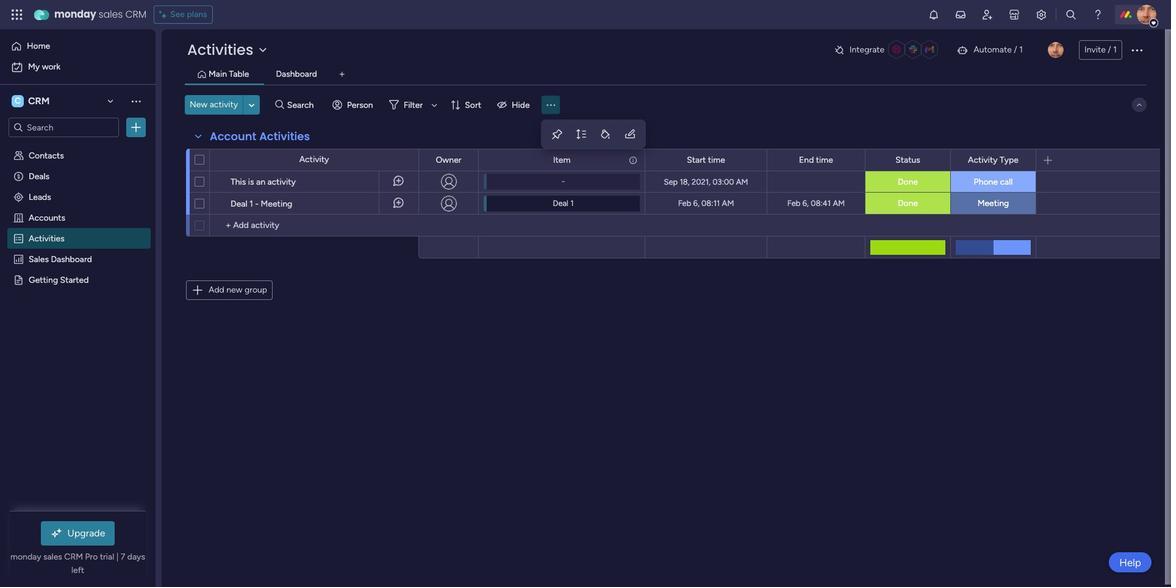 Task type: describe. For each thing, give the bounding box(es) containing it.
status
[[895, 155, 920, 165]]

7 days left
[[71, 552, 145, 576]]

see
[[170, 9, 185, 20]]

search everything image
[[1065, 9, 1077, 21]]

am for feb 6, 08:41 am
[[833, 199, 845, 208]]

see plans button
[[154, 5, 213, 24]]

accounts
[[29, 212, 65, 223]]

invite
[[1084, 45, 1106, 55]]

Status field
[[892, 153, 923, 167]]

main table button
[[206, 68, 252, 81]]

add new group
[[209, 285, 267, 295]]

public dashboard image
[[13, 253, 24, 265]]

column information image
[[628, 155, 638, 165]]

group
[[245, 285, 267, 295]]

Activity Type field
[[965, 153, 1022, 167]]

getting started
[[29, 274, 89, 285]]

days
[[127, 552, 145, 562]]

/ for automate
[[1014, 45, 1017, 55]]

activities button
[[185, 40, 273, 60]]

tab list containing main table
[[185, 65, 1147, 85]]

Search field
[[284, 96, 321, 113]]

add view image
[[340, 70, 345, 79]]

workspace options image
[[130, 95, 142, 107]]

sep 18, 2021, 03:00 am
[[664, 177, 748, 186]]

crm for monday sales crm pro trial |
[[64, 552, 83, 562]]

invite / 1
[[1084, 45, 1117, 55]]

workspace selection element
[[12, 94, 51, 109]]

Start time field
[[684, 153, 728, 167]]

plans
[[187, 9, 207, 20]]

select product image
[[11, 9, 23, 21]]

1 down item field
[[570, 199, 574, 208]]

sales for monday sales crm
[[99, 7, 123, 21]]

menu image
[[545, 99, 556, 111]]

0 horizontal spatial james peterson image
[[1048, 42, 1064, 58]]

new
[[190, 99, 208, 110]]

crm for monday sales crm
[[125, 7, 146, 21]]

2021,
[[692, 177, 711, 186]]

integrate
[[849, 45, 885, 55]]

Owner field
[[433, 153, 464, 167]]

end time
[[799, 155, 833, 165]]

account
[[210, 129, 256, 144]]

hide
[[512, 100, 530, 110]]

sort button
[[445, 95, 489, 115]]

2 done from the top
[[898, 198, 918, 209]]

phone call
[[974, 177, 1013, 187]]

upgrade button
[[41, 521, 115, 546]]

start
[[687, 155, 706, 165]]

phone
[[974, 177, 998, 187]]

deal for deal 1
[[553, 199, 568, 208]]

1 horizontal spatial james peterson image
[[1137, 5, 1156, 24]]

new
[[226, 285, 242, 295]]

activity inside button
[[210, 99, 238, 110]]

feb 6, 08:11 am
[[678, 199, 734, 208]]

Search in workspace field
[[26, 120, 102, 134]]

deal 1 - meeting
[[231, 199, 292, 209]]

Account Activities field
[[207, 129, 313, 145]]

0 horizontal spatial options image
[[130, 121, 142, 134]]

monday for monday sales crm pro trial |
[[10, 552, 41, 562]]

account activities
[[210, 129, 310, 144]]

deal 1
[[553, 199, 574, 208]]

emails settings image
[[1035, 9, 1047, 21]]

dashboard inside "button"
[[276, 69, 317, 79]]

automate / 1
[[974, 45, 1023, 55]]

new activity
[[190, 99, 238, 110]]

1 down is
[[249, 199, 253, 209]]

work
[[42, 62, 60, 72]]

sort
[[465, 100, 481, 110]]

monday sales crm pro trial |
[[10, 552, 121, 562]]

main table
[[209, 69, 249, 79]]

monday marketplace image
[[1008, 9, 1020, 21]]

add
[[209, 285, 224, 295]]

upgrade
[[67, 528, 105, 539]]

6, for 08:41
[[802, 199, 809, 208]]

collapse image
[[1134, 100, 1144, 110]]

public board image
[[13, 274, 24, 285]]

monday sales crm
[[54, 7, 146, 21]]

contacts
[[29, 150, 64, 160]]

deal for deal 1 - meeting
[[231, 199, 247, 209]]

started
[[60, 274, 89, 285]]

1 vertical spatial -
[[255, 199, 259, 209]]

18,
[[680, 177, 690, 186]]

filter
[[404, 100, 423, 110]]

type
[[1000, 155, 1019, 165]]

0 horizontal spatial meeting
[[261, 199, 292, 209]]

0 horizontal spatial activities
[[29, 233, 64, 243]]

time for end time
[[816, 155, 833, 165]]

monday for monday sales crm
[[54, 7, 96, 21]]

my work option
[[7, 57, 148, 77]]



Task type: vqa. For each thing, say whether or not it's contained in the screenshot.
the bottom the office
no



Task type: locate. For each thing, give the bounding box(es) containing it.
-
[[562, 177, 565, 186], [255, 199, 259, 209]]

tab list
[[185, 65, 1147, 85]]

this
[[231, 177, 246, 187]]

james peterson image
[[1137, 5, 1156, 24], [1048, 42, 1064, 58]]

time right end
[[816, 155, 833, 165]]

2 time from the left
[[816, 155, 833, 165]]

sales up home link
[[99, 7, 123, 21]]

sales down upgrade button
[[43, 552, 62, 562]]

0 vertical spatial sales
[[99, 7, 123, 21]]

1 horizontal spatial time
[[816, 155, 833, 165]]

hide button
[[492, 95, 537, 115]]

crm inside workspace selection element
[[28, 95, 50, 107]]

activity right new
[[210, 99, 238, 110]]

monday down upgrade button
[[10, 552, 41, 562]]

1 vertical spatial dashboard
[[51, 254, 92, 264]]

1 done from the top
[[898, 177, 918, 187]]

0 horizontal spatial dashboard
[[51, 254, 92, 264]]

0 horizontal spatial /
[[1014, 45, 1017, 55]]

am right 03:00
[[736, 177, 748, 186]]

0 vertical spatial -
[[562, 177, 565, 186]]

crm right 'workspace' image
[[28, 95, 50, 107]]

time
[[708, 155, 725, 165], [816, 155, 833, 165]]

left
[[71, 565, 84, 576]]

03:00
[[713, 177, 734, 186]]

sales
[[99, 7, 123, 21], [43, 552, 62, 562]]

activity right 'an'
[[267, 177, 296, 187]]

help button
[[1109, 553, 1152, 573]]

is
[[248, 177, 254, 187]]

0 horizontal spatial monday
[[10, 552, 41, 562]]

1 feb from the left
[[678, 199, 691, 208]]

- down item field
[[562, 177, 565, 186]]

activities down v2 search icon
[[259, 129, 310, 144]]

6, for 08:11
[[693, 199, 699, 208]]

1 horizontal spatial sales
[[99, 7, 123, 21]]

list box containing contacts
[[0, 142, 156, 455]]

workspace image
[[12, 95, 24, 108]]

angle down image
[[249, 100, 255, 109]]

2 / from the left
[[1108, 45, 1111, 55]]

deal down this
[[231, 199, 247, 209]]

2 activity from the left
[[968, 155, 998, 165]]

1 horizontal spatial /
[[1108, 45, 1111, 55]]

deals
[[29, 171, 49, 181]]

2 feb from the left
[[787, 199, 801, 208]]

person button
[[327, 95, 380, 115]]

options image down workspace options "image"
[[130, 121, 142, 134]]

0 horizontal spatial -
[[255, 199, 259, 209]]

0 horizontal spatial 6,
[[693, 199, 699, 208]]

1 vertical spatial activity
[[267, 177, 296, 187]]

0 vertical spatial dashboard
[[276, 69, 317, 79]]

1 vertical spatial crm
[[28, 95, 50, 107]]

home
[[27, 41, 50, 51]]

tab
[[332, 65, 352, 84]]

1 horizontal spatial am
[[736, 177, 748, 186]]

feb for feb 6, 08:11 am
[[678, 199, 691, 208]]

2 horizontal spatial crm
[[125, 7, 146, 21]]

home link
[[7, 37, 148, 56]]

1 vertical spatial options image
[[130, 121, 142, 134]]

monday
[[54, 7, 96, 21], [10, 552, 41, 562]]

v2 search image
[[275, 98, 284, 112]]

james peterson image right help image
[[1137, 5, 1156, 24]]

am for feb 6, 08:11 am
[[722, 199, 734, 208]]

deal
[[553, 199, 568, 208], [231, 199, 247, 209]]

notifications image
[[928, 9, 940, 21]]

0 horizontal spatial activity
[[299, 154, 329, 165]]

help image
[[1092, 9, 1104, 21]]

0 horizontal spatial crm
[[28, 95, 50, 107]]

this is an activity
[[231, 177, 296, 187]]

1 activity from the left
[[299, 154, 329, 165]]

arrow down image
[[427, 98, 442, 112]]

options image
[[1130, 43, 1144, 57], [130, 121, 142, 134]]

sales
[[29, 254, 49, 264]]

update feed image
[[955, 9, 967, 21]]

6, left the 08:41
[[802, 199, 809, 208]]

1 horizontal spatial activities
[[187, 40, 253, 60]]

activities
[[187, 40, 253, 60], [259, 129, 310, 144], [29, 233, 64, 243]]

/ right invite
[[1108, 45, 1111, 55]]

start time
[[687, 155, 725, 165]]

activity for activity
[[299, 154, 329, 165]]

+ Add activity  text field
[[216, 218, 413, 233]]

1 vertical spatial monday
[[10, 552, 41, 562]]

crm up left
[[64, 552, 83, 562]]

feb 6, 08:41 am
[[787, 199, 845, 208]]

6,
[[693, 199, 699, 208], [802, 199, 809, 208]]

meeting down this is an activity at the left top of the page
[[261, 199, 292, 209]]

meeting down phone call
[[977, 198, 1009, 209]]

activities up the main
[[187, 40, 253, 60]]

end
[[799, 155, 814, 165]]

home option
[[7, 37, 148, 56]]

help
[[1119, 557, 1141, 569]]

Item field
[[550, 153, 574, 167]]

table
[[229, 69, 249, 79]]

crm
[[125, 7, 146, 21], [28, 95, 50, 107], [64, 552, 83, 562]]

2 vertical spatial activities
[[29, 233, 64, 243]]

activity for activity type
[[968, 155, 998, 165]]

pro
[[85, 552, 98, 562]]

james peterson image left invite
[[1048, 42, 1064, 58]]

/ for invite
[[1108, 45, 1111, 55]]

activity inside field
[[968, 155, 998, 165]]

1 horizontal spatial -
[[562, 177, 565, 186]]

feb for feb 6, 08:41 am
[[787, 199, 801, 208]]

1 time from the left
[[708, 155, 725, 165]]

0 vertical spatial crm
[[125, 7, 146, 21]]

08:41
[[811, 199, 831, 208]]

tab inside tab list
[[332, 65, 352, 84]]

sales dashboard
[[29, 254, 92, 264]]

activity
[[210, 99, 238, 110], [267, 177, 296, 187]]

1 vertical spatial james peterson image
[[1048, 42, 1064, 58]]

- down 'an'
[[255, 199, 259, 209]]

0 horizontal spatial am
[[722, 199, 734, 208]]

1 horizontal spatial activity
[[267, 177, 296, 187]]

1 vertical spatial activities
[[259, 129, 310, 144]]

1 horizontal spatial feb
[[787, 199, 801, 208]]

my
[[28, 62, 40, 72]]

c
[[15, 96, 21, 106]]

dashboard button
[[273, 68, 320, 81]]

dashboard
[[276, 69, 317, 79], [51, 254, 92, 264]]

meeting
[[977, 198, 1009, 209], [261, 199, 292, 209]]

/
[[1014, 45, 1017, 55], [1108, 45, 1111, 55]]

activity
[[299, 154, 329, 165], [968, 155, 998, 165]]

automate
[[974, 45, 1012, 55]]

my work link
[[7, 57, 148, 77]]

1 vertical spatial sales
[[43, 552, 62, 562]]

0 horizontal spatial sales
[[43, 552, 62, 562]]

see plans
[[170, 9, 207, 20]]

option
[[0, 144, 156, 147]]

2 6, from the left
[[802, 199, 809, 208]]

time for start time
[[708, 155, 725, 165]]

0 vertical spatial activity
[[210, 99, 238, 110]]

call
[[1000, 177, 1013, 187]]

6, left 08:11 at the top
[[693, 199, 699, 208]]

main
[[209, 69, 227, 79]]

2 horizontal spatial activities
[[259, 129, 310, 144]]

0 horizontal spatial activity
[[210, 99, 238, 110]]

0 vertical spatial activities
[[187, 40, 253, 60]]

invite / 1 button
[[1079, 40, 1122, 60]]

an
[[256, 177, 265, 187]]

invite members image
[[981, 9, 994, 21]]

activity up phone
[[968, 155, 998, 165]]

1 horizontal spatial options image
[[1130, 43, 1144, 57]]

1 horizontal spatial 6,
[[802, 199, 809, 208]]

7
[[121, 552, 125, 562]]

1 horizontal spatial monday
[[54, 7, 96, 21]]

1 horizontal spatial dashboard
[[276, 69, 317, 79]]

End time field
[[796, 153, 836, 167]]

person
[[347, 100, 373, 110]]

my work
[[28, 62, 60, 72]]

am right the 08:41
[[833, 199, 845, 208]]

options image right invite / 1 button
[[1130, 43, 1144, 57]]

getting
[[29, 274, 58, 285]]

1 horizontal spatial deal
[[553, 199, 568, 208]]

am right 08:11 at the top
[[722, 199, 734, 208]]

0 horizontal spatial time
[[708, 155, 725, 165]]

list box
[[0, 142, 156, 455]]

sep
[[664, 177, 678, 186]]

dashboard up started
[[51, 254, 92, 264]]

done
[[898, 177, 918, 187], [898, 198, 918, 209]]

0 vertical spatial done
[[898, 177, 918, 187]]

filter button
[[384, 95, 442, 115]]

1 right invite
[[1113, 45, 1117, 55]]

1 inside button
[[1113, 45, 1117, 55]]

owner
[[436, 155, 461, 165]]

feb down 18,
[[678, 199, 691, 208]]

activity type
[[968, 155, 1019, 165]]

1 horizontal spatial activity
[[968, 155, 998, 165]]

2 horizontal spatial am
[[833, 199, 845, 208]]

1 horizontal spatial crm
[[64, 552, 83, 562]]

activities down accounts
[[29, 233, 64, 243]]

0 horizontal spatial deal
[[231, 199, 247, 209]]

/ right automate
[[1014, 45, 1017, 55]]

|
[[116, 552, 119, 562]]

crm left "see"
[[125, 7, 146, 21]]

activities inside field
[[259, 129, 310, 144]]

monday up home link
[[54, 7, 96, 21]]

feb
[[678, 199, 691, 208], [787, 199, 801, 208]]

2 vertical spatial crm
[[64, 552, 83, 562]]

time right start
[[708, 155, 725, 165]]

08:11
[[701, 199, 720, 208]]

1 6, from the left
[[693, 199, 699, 208]]

0 vertical spatial james peterson image
[[1137, 5, 1156, 24]]

trial
[[100, 552, 114, 562]]

integrate button
[[829, 37, 947, 63]]

1 horizontal spatial meeting
[[977, 198, 1009, 209]]

feb left the 08:41
[[787, 199, 801, 208]]

item
[[553, 155, 570, 165]]

0 horizontal spatial feb
[[678, 199, 691, 208]]

sales for monday sales crm pro trial |
[[43, 552, 62, 562]]

1 / from the left
[[1014, 45, 1017, 55]]

0 vertical spatial monday
[[54, 7, 96, 21]]

dashboard up search field
[[276, 69, 317, 79]]

/ inside button
[[1108, 45, 1111, 55]]

1
[[1019, 45, 1023, 55], [1113, 45, 1117, 55], [570, 199, 574, 208], [249, 199, 253, 209]]

am
[[736, 177, 748, 186], [722, 199, 734, 208], [833, 199, 845, 208]]

leads
[[29, 192, 51, 202]]

activity down search field
[[299, 154, 329, 165]]

1 right automate
[[1019, 45, 1023, 55]]

add new group button
[[186, 281, 273, 300]]

1 vertical spatial done
[[898, 198, 918, 209]]

new activity button
[[185, 95, 243, 115]]

deal down item field
[[553, 199, 568, 208]]

0 vertical spatial options image
[[1130, 43, 1144, 57]]



